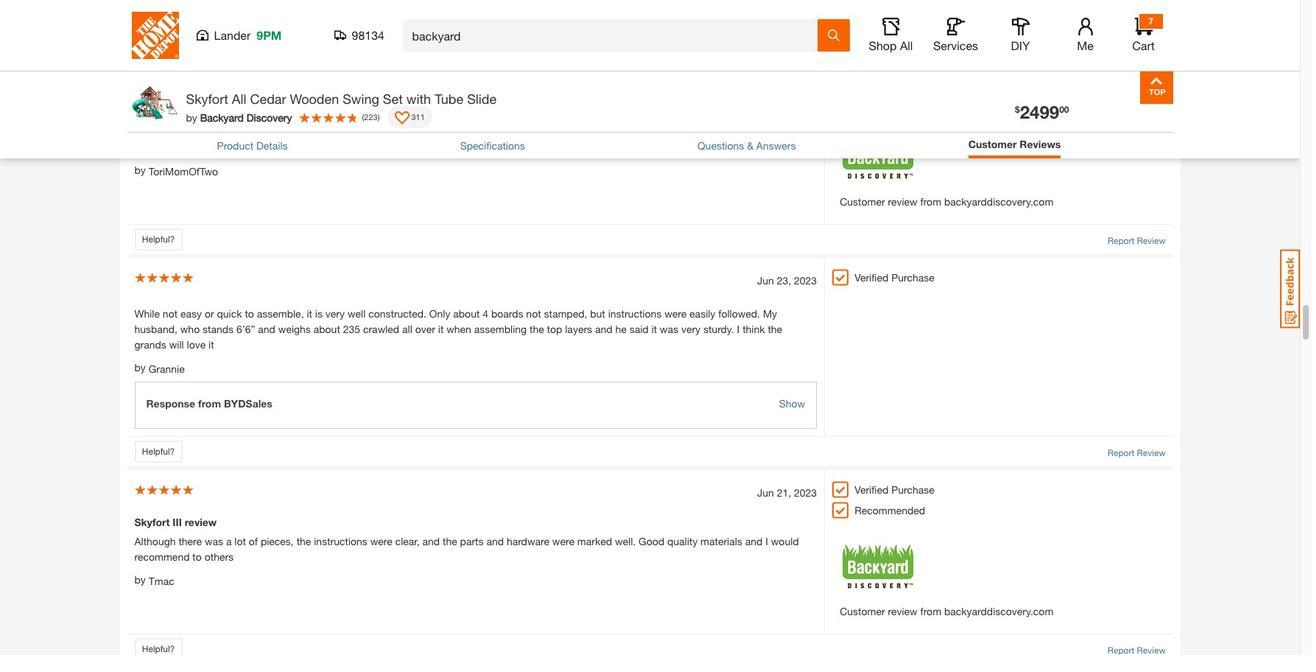 Task type: vqa. For each thing, say whether or not it's contained in the screenshot.
2
no



Task type: describe. For each thing, give the bounding box(es) containing it.
the left top
[[530, 323, 544, 335]]

i inside skyfort iii review although there was a lot of pieces, the instructions were clear,  and the parts and hardware were marked well.  good quality materials and i would recommend to others
[[766, 535, 768, 547]]

we
[[803, 125, 817, 138]]

helpful? for skyfort iii review
[[142, 643, 175, 654]]

by for by grannie
[[134, 361, 146, 373]]

torimomoftwo button
[[149, 163, 218, 179]]

it up weighs
[[307, 307, 312, 320]]

this
[[721, 141, 737, 153]]

and left he
[[595, 323, 613, 335]]

top button
[[1140, 71, 1174, 104]]

skyfort iii review although there was a lot of pieces, the instructions were clear,  and the parts and hardware were marked well.  good quality materials and i would recommend to others
[[134, 516, 799, 563]]

quick
[[217, 307, 242, 320]]

good
[[639, 535, 665, 547]]

00
[[1060, 104, 1070, 115]]

report review button for hire professional assembly
[[1108, 234, 1166, 247]]

report review button for while not easy or quick to assemble, it is very well constructed. only about 4 boards not stamped, but instructions were easily followed. my husband, who stands 6'6" and weighs about 235 crawled all over it when assembling the top layers and he said it was very sturdy. i think the grands will love it
[[1108, 446, 1166, 460]]

2 vertical spatial customer
[[840, 605, 885, 617]]

verified purchase for jun 23, 2023
[[855, 271, 935, 283]]

response from bydsales
[[146, 397, 273, 409]]

assemble,
[[257, 307, 304, 320]]

show
[[779, 397, 806, 409]]

parts
[[460, 535, 484, 547]]

1 helpful? from the top
[[142, 36, 175, 47]]

2 logo image from the top
[[840, 541, 918, 603]]

9pm
[[257, 28, 282, 42]]

me button
[[1062, 18, 1109, 53]]

over
[[415, 323, 435, 335]]

materials inside hire professional assembly the swing set is made with good quality materials but it is a beast to assemble yourself. it took 2-4 people about 20 hours total time to erect and we have the tools and experience of professional construction crew in the family. can't imagine the "average joe" dad trying to put this together.
[[322, 125, 364, 138]]

while
[[134, 307, 160, 320]]

review for hire professional assembly
[[1137, 235, 1166, 246]]

specifications
[[460, 139, 525, 152]]

1 vertical spatial from
[[198, 397, 221, 409]]

by backyard discovery
[[186, 111, 292, 123]]

and left the would
[[746, 535, 763, 547]]

0 horizontal spatial professional
[[157, 106, 218, 118]]

it down only
[[438, 323, 444, 335]]

recommend
[[134, 550, 190, 563]]

)
[[378, 112, 380, 121]]

verified for jun 21, 2023
[[855, 483, 889, 496]]

made
[[211, 125, 237, 138]]

of inside hire professional assembly the swing set is made with good quality materials but it is a beast to assemble yourself. it took 2-4 people about 20 hours total time to erect and we have the tools and experience of professional construction crew in the family. can't imagine the "average joe" dad trying to put this together.
[[276, 141, 285, 153]]

backyarddiscovery.com for 2nd logo
[[945, 605, 1054, 617]]

20
[[656, 125, 667, 138]]

report for while not easy or quick to assemble, it is very well constructed. only about 4 boards not stamped, but instructions were easily followed. my husband, who stands 6'6" and weighs about 235 crawled all over it when assembling the top layers and he said it was very sturdy. i think the grands will love it
[[1108, 447, 1135, 458]]

0 vertical spatial customer
[[969, 138, 1017, 150]]

my
[[763, 307, 777, 320]]

services button
[[933, 18, 980, 53]]

stamped,
[[544, 307, 588, 320]]

easily
[[690, 307, 716, 320]]

think
[[743, 323, 765, 335]]

it
[[542, 125, 548, 138]]

is inside while not easy or quick to assemble, it is very well constructed. only about 4 boards not stamped, but instructions were easily followed. my husband, who stands 6'6" and weighs about 235 crawled all over it when assembling the top layers and he said it was very sturdy. i think the grands will love it
[[315, 307, 323, 320]]

to right beast
[[441, 125, 450, 138]]

torimomoftwo
[[149, 165, 218, 177]]

beast
[[412, 125, 438, 138]]

instructions inside skyfort iii review although there was a lot of pieces, the instructions were clear,  and the parts and hardware were marked well.  good quality materials and i would recommend to others
[[314, 535, 368, 547]]

cedar
[[250, 91, 286, 107]]

1 report from the top
[[1108, 37, 1135, 48]]

wooden
[[290, 91, 339, 107]]

me
[[1078, 38, 1094, 52]]

311 button
[[387, 106, 432, 128]]

the down the swing
[[159, 141, 174, 153]]

311
[[412, 112, 425, 121]]

said
[[630, 323, 649, 335]]

hardware
[[507, 535, 550, 547]]

together.
[[740, 141, 780, 153]]

others
[[205, 550, 234, 563]]

but inside while not easy or quick to assemble, it is very well constructed. only about 4 boards not stamped, but instructions were easily followed. my husband, who stands 6'6" and weighs about 235 crawled all over it when assembling the top layers and he said it was very sturdy. i think the grands will love it
[[590, 307, 606, 320]]

98134
[[352, 28, 385, 42]]

hire professional assembly the swing set is made with good quality materials but it is a beast to assemble yourself. it took 2-4 people about 20 hours total time to erect and we have the tools and experience of professional construction crew in the family. can't imagine the "average joe" dad trying to put this together.
[[134, 106, 817, 153]]

0 vertical spatial very
[[326, 307, 345, 320]]

1 vertical spatial about
[[453, 307, 480, 320]]

all for shop
[[900, 38, 913, 52]]

will
[[169, 338, 184, 351]]

instructions inside while not easy or quick to assemble, it is very well constructed. only about 4 boards not stamped, but instructions were easily followed. my husband, who stands 6'6" and weighs about 235 crawled all over it when assembling the top layers and he said it was very sturdy. i think the grands will love it
[[608, 307, 662, 320]]

1 helpful? button from the top
[[134, 31, 182, 53]]

to inside skyfort iii review although there was a lot of pieces, the instructions were clear,  and the parts and hardware were marked well.  good quality materials and i would recommend to others
[[193, 550, 202, 563]]

&
[[747, 139, 754, 152]]

(
[[362, 112, 364, 121]]

assemble
[[453, 125, 497, 138]]

top
[[547, 323, 563, 335]]

223
[[364, 112, 378, 121]]

people
[[592, 125, 624, 138]]

the right in
[[443, 141, 457, 153]]

took
[[550, 125, 571, 138]]

and right the parts
[[487, 535, 504, 547]]

grannie
[[149, 362, 185, 375]]

experience
[[222, 141, 273, 153]]

would
[[771, 535, 799, 547]]

materials inside skyfort iii review although there was a lot of pieces, the instructions were clear,  and the parts and hardware were marked well.  good quality materials and i would recommend to others
[[701, 535, 743, 547]]

quality inside hire professional assembly the swing set is made with good quality materials but it is a beast to assemble yourself. it took 2-4 people about 20 hours total time to erect and we have the tools and experience of professional construction crew in the family. can't imagine the "average joe" dad trying to put this together.
[[289, 125, 319, 138]]

swing
[[343, 91, 379, 107]]

it right love
[[209, 338, 214, 351]]

verified for jun 23, 2023
[[855, 271, 889, 283]]

reviews
[[1020, 138, 1061, 150]]

yourself.
[[500, 125, 539, 138]]

he
[[616, 323, 627, 335]]

swing
[[155, 125, 181, 138]]

4 inside hire professional assembly the swing set is made with good quality materials but it is a beast to assemble yourself. it took 2-4 people about 20 hours total time to erect and we have the tools and experience of professional construction crew in the family. can't imagine the "average joe" dad trying to put this together.
[[584, 125, 589, 138]]

skyfort for skyfort all cedar wooden swing set with tube slide
[[186, 91, 228, 107]]

family.
[[460, 141, 490, 153]]

when
[[447, 323, 472, 335]]

show button
[[779, 395, 806, 411]]

questions
[[698, 139, 744, 152]]

crawled
[[363, 323, 400, 335]]

( 223 )
[[362, 112, 380, 121]]

assembly
[[221, 106, 267, 118]]

and left 'we' on the top of the page
[[783, 125, 800, 138]]

pieces,
[[261, 535, 294, 547]]

21,
[[777, 486, 792, 499]]

all for skyfort
[[232, 91, 246, 107]]

stands
[[203, 323, 234, 335]]

total
[[699, 125, 719, 138]]

helpful? button for hire professional assembly
[[134, 228, 182, 250]]

skyfort for skyfort iii review although there was a lot of pieces, the instructions were clear,  and the parts and hardware were marked well.  good quality materials and i would recommend to others
[[134, 516, 170, 528]]

details
[[256, 139, 288, 152]]

helpful? for hire professional assembly
[[142, 233, 175, 244]]

0 horizontal spatial is
[[201, 125, 209, 138]]

by for by tmac
[[134, 573, 146, 586]]

6'6"
[[237, 323, 255, 335]]

2 not from the left
[[526, 307, 541, 320]]

customer reviews
[[969, 138, 1061, 150]]

2023 for jun 23, 2023
[[794, 274, 817, 286]]

although
[[134, 535, 176, 547]]

What can we help you find today? search field
[[412, 20, 817, 51]]

husband,
[[134, 323, 178, 335]]

imagine
[[520, 141, 556, 153]]

in
[[432, 141, 440, 153]]

and down assemble,
[[258, 323, 276, 335]]

shop all button
[[868, 18, 915, 53]]

by for by torimomoftwo
[[134, 163, 146, 176]]

put
[[703, 141, 718, 153]]

the down the my
[[768, 323, 783, 335]]



Task type: locate. For each thing, give the bounding box(es) containing it.
or
[[205, 307, 214, 320]]

1 vertical spatial quality
[[668, 535, 698, 547]]

2 helpful? from the top
[[142, 233, 175, 244]]

was inside skyfort iii review although there was a lot of pieces, the instructions were clear,  and the parts and hardware were marked well.  good quality materials and i would recommend to others
[[205, 535, 223, 547]]

well.
[[615, 535, 636, 547]]

customer
[[969, 138, 1017, 150], [840, 195, 885, 208], [840, 605, 885, 617]]

0 horizontal spatial were
[[370, 535, 393, 547]]

jun 21, 2023
[[757, 486, 817, 499]]

0 vertical spatial review
[[888, 195, 918, 208]]

1 vertical spatial with
[[240, 125, 259, 138]]

backyarddiscovery.com for 1st logo from the top of the page
[[945, 195, 1054, 208]]

1 horizontal spatial but
[[590, 307, 606, 320]]

1 vertical spatial professional
[[288, 141, 344, 153]]

logo image
[[840, 131, 918, 194], [840, 541, 918, 603]]

1 horizontal spatial is
[[315, 307, 323, 320]]

1 vertical spatial customer review from backyarddiscovery.com
[[840, 605, 1054, 617]]

1 horizontal spatial a
[[404, 125, 409, 138]]

but up layers
[[590, 307, 606, 320]]

3 report from the top
[[1108, 447, 1135, 458]]

1 vertical spatial was
[[205, 535, 223, 547]]

report
[[1108, 37, 1135, 48], [1108, 235, 1135, 246], [1108, 447, 1135, 458]]

98134 button
[[334, 28, 385, 43]]

1 horizontal spatial instructions
[[608, 307, 662, 320]]

4 helpful? button from the top
[[134, 638, 182, 655]]

3 helpful? button from the top
[[134, 440, 182, 463]]

0 vertical spatial about
[[627, 125, 653, 138]]

bydsales
[[224, 397, 273, 409]]

1 horizontal spatial materials
[[701, 535, 743, 547]]

0 vertical spatial customer review from backyarddiscovery.com
[[840, 195, 1054, 208]]

materials down ( on the left top of the page
[[322, 125, 364, 138]]

to inside while not easy or quick to assemble, it is very well constructed. only about 4 boards not stamped, but instructions were easily followed. my husband, who stands 6'6" and weighs about 235 crawled all over it when assembling the top layers and he said it was very sturdy. i think the grands will love it
[[245, 307, 254, 320]]

1 vertical spatial report review
[[1108, 235, 1166, 246]]

2 vertical spatial review
[[1137, 447, 1166, 458]]

it inside hire professional assembly the swing set is made with good quality materials but it is a beast to assemble yourself. it took 2-4 people about 20 hours total time to erect and we have the tools and experience of professional construction crew in the family. can't imagine the "average joe" dad trying to put this together.
[[385, 125, 391, 138]]

the right pieces, on the bottom
[[297, 535, 311, 547]]

1 vertical spatial jun
[[757, 486, 774, 499]]

tmac
[[149, 574, 174, 587]]

1 vertical spatial materials
[[701, 535, 743, 547]]

all right shop
[[900, 38, 913, 52]]

of down good
[[276, 141, 285, 153]]

helpful? button for skyfort iii review
[[134, 638, 182, 655]]

0 vertical spatial all
[[900, 38, 913, 52]]

2 vertical spatial review
[[888, 605, 918, 617]]

was right said
[[660, 323, 679, 335]]

235
[[343, 323, 360, 335]]

i inside while not easy or quick to assemble, it is very well constructed. only about 4 boards not stamped, but instructions were easily followed. my husband, who stands 6'6" and weighs about 235 crawled all over it when assembling the top layers and he said it was very sturdy. i think the grands will love it
[[737, 323, 740, 335]]

and down made
[[202, 141, 220, 153]]

3 review from the top
[[1137, 447, 1166, 458]]

1 vertical spatial review
[[1137, 235, 1166, 246]]

display image
[[395, 111, 409, 126]]

about inside hire professional assembly the swing set is made with good quality materials but it is a beast to assemble yourself. it took 2-4 people about 20 hours total time to erect and we have the tools and experience of professional construction crew in the family. can't imagine the "average joe" dad trying to put this together.
[[627, 125, 653, 138]]

verified purchase for jun 21, 2023
[[855, 483, 935, 496]]

diy button
[[997, 18, 1045, 53]]

easy
[[181, 307, 202, 320]]

2 vertical spatial from
[[921, 605, 942, 617]]

a inside hire professional assembly the swing set is made with good quality materials but it is a beast to assemble yourself. it took 2-4 people about 20 hours total time to erect and we have the tools and experience of professional construction crew in the family. can't imagine the "average joe" dad trying to put this together.
[[404, 125, 409, 138]]

1 customer review from backyarddiscovery.com from the top
[[840, 195, 1054, 208]]

by left tmac button
[[134, 573, 146, 586]]

2 vertical spatial report
[[1108, 447, 1135, 458]]

purchase
[[892, 271, 935, 283], [892, 483, 935, 496]]

very left the well on the top left of page
[[326, 307, 345, 320]]

set
[[184, 125, 198, 138]]

by inside by torimomoftwo
[[134, 163, 146, 176]]

customer review from backyarddiscovery.com for 1st logo from the top of the page
[[840, 195, 1054, 208]]

to down there
[[193, 550, 202, 563]]

report review for while not easy or quick to assemble, it is very well constructed. only about 4 boards not stamped, but instructions were easily followed. my husband, who stands 6'6" and weighs about 235 crawled all over it when assembling the top layers and he said it was very sturdy. i think the grands will love it
[[1108, 447, 1166, 458]]

1 logo image from the top
[[840, 131, 918, 194]]

from for 1st logo from the top of the page
[[921, 195, 942, 208]]

instructions up said
[[608, 307, 662, 320]]

very
[[326, 307, 345, 320], [682, 323, 701, 335]]

1 vertical spatial backyarddiscovery.com
[[945, 605, 1054, 617]]

3 report review from the top
[[1108, 447, 1166, 458]]

customer review from backyarddiscovery.com for 2nd logo
[[840, 605, 1054, 617]]

to
[[441, 125, 450, 138], [745, 125, 754, 138], [691, 141, 700, 153], [245, 307, 254, 320], [193, 550, 202, 563]]

was up the others
[[205, 535, 223, 547]]

the left the parts
[[443, 535, 457, 547]]

by
[[186, 111, 197, 123], [134, 163, 146, 176], [134, 361, 146, 373], [134, 573, 146, 586]]

1 vertical spatial instructions
[[314, 535, 368, 547]]

all inside button
[[900, 38, 913, 52]]

about up when at the left
[[453, 307, 480, 320]]

jun for jun 21, 2023
[[757, 486, 774, 499]]

a left lot
[[226, 535, 232, 547]]

it left display icon
[[385, 125, 391, 138]]

1 horizontal spatial 4
[[584, 125, 589, 138]]

1 horizontal spatial skyfort
[[186, 91, 228, 107]]

customer review from backyarddiscovery.com
[[840, 195, 1054, 208], [840, 605, 1054, 617]]

were
[[665, 307, 687, 320], [370, 535, 393, 547], [553, 535, 575, 547]]

purchase for jun 21, 2023
[[892, 483, 935, 496]]

while not easy or quick to assemble, it is very well constructed. only about 4 boards not stamped, but instructions were easily followed. my husband, who stands 6'6" and weighs about 235 crawled all over it when assembling the top layers and he said it was very sturdy. i think the grands will love it
[[134, 307, 783, 351]]

product
[[217, 139, 254, 152]]

1 vertical spatial report
[[1108, 235, 1135, 246]]

4 up assembling
[[483, 307, 489, 320]]

report review for hire professional assembly
[[1108, 235, 1166, 246]]

1 vertical spatial purchase
[[892, 483, 935, 496]]

about left 235
[[314, 323, 340, 335]]

hire
[[134, 106, 155, 118]]

0 horizontal spatial but
[[367, 125, 382, 138]]

1 horizontal spatial not
[[526, 307, 541, 320]]

1 vertical spatial i
[[766, 535, 768, 547]]

4 inside while not easy or quick to assemble, it is very well constructed. only about 4 boards not stamped, but instructions were easily followed. my husband, who stands 6'6" and weighs about 235 crawled all over it when assembling the top layers and he said it was very sturdy. i think the grands will love it
[[483, 307, 489, 320]]

0 vertical spatial purchase
[[892, 271, 935, 283]]

review inside skyfort iii review although there was a lot of pieces, the instructions were clear,  and the parts and hardware were marked well.  good quality materials and i would recommend to others
[[185, 516, 217, 528]]

1 horizontal spatial was
[[660, 323, 679, 335]]

with up product details
[[240, 125, 259, 138]]

0 vertical spatial materials
[[322, 125, 364, 138]]

only
[[429, 307, 451, 320]]

by grannie
[[134, 361, 185, 375]]

2 vertical spatial report review
[[1108, 447, 1166, 458]]

by inside by tmac
[[134, 573, 146, 586]]

clear,
[[395, 535, 420, 547]]

quality inside skyfort iii review although there was a lot of pieces, the instructions were clear,  and the parts and hardware were marked well.  good quality materials and i would recommend to others
[[668, 535, 698, 547]]

0 horizontal spatial instructions
[[314, 535, 368, 547]]

professional down wooden
[[288, 141, 344, 153]]

2 helpful? button from the top
[[134, 228, 182, 250]]

purchase for jun 23, 2023
[[892, 271, 935, 283]]

helpful? button down tmac button
[[134, 638, 182, 655]]

about up dad
[[627, 125, 653, 138]]

0 horizontal spatial about
[[314, 323, 340, 335]]

1 horizontal spatial i
[[766, 535, 768, 547]]

helpful? button down response on the bottom left of the page
[[134, 440, 182, 463]]

0 vertical spatial was
[[660, 323, 679, 335]]

it right said
[[652, 323, 657, 335]]

from
[[921, 195, 942, 208], [198, 397, 221, 409], [921, 605, 942, 617]]

helpful?
[[142, 36, 175, 47], [142, 233, 175, 244], [142, 446, 175, 457], [142, 643, 175, 654]]

constructed.
[[369, 307, 427, 320]]

tools
[[177, 141, 199, 153]]

backyarddiscovery.com
[[945, 195, 1054, 208], [945, 605, 1054, 617]]

feedback link image
[[1281, 249, 1301, 329]]

1 horizontal spatial with
[[407, 91, 431, 107]]

helpful? down response on the bottom left of the page
[[142, 446, 175, 457]]

by tmac
[[134, 573, 174, 587]]

the home depot logo image
[[132, 12, 179, 59]]

1 purchase from the top
[[892, 271, 935, 283]]

is
[[201, 125, 209, 138], [393, 125, 401, 138], [315, 307, 323, 320]]

to up & at the top right of page
[[745, 125, 754, 138]]

2 customer review from backyarddiscovery.com from the top
[[840, 605, 1054, 617]]

not up husband,
[[163, 307, 178, 320]]

love
[[187, 338, 206, 351]]

1 jun from the top
[[757, 274, 774, 286]]

2-
[[574, 125, 584, 138]]

0 vertical spatial i
[[737, 323, 740, 335]]

1 vertical spatial very
[[682, 323, 701, 335]]

2 report from the top
[[1108, 235, 1135, 246]]

0 horizontal spatial of
[[249, 535, 258, 547]]

1 2023 from the top
[[794, 274, 817, 286]]

not right boards
[[526, 307, 541, 320]]

skyfort up backyard
[[186, 91, 228, 107]]

2 vertical spatial about
[[314, 323, 340, 335]]

and right clear,
[[423, 535, 440, 547]]

0 horizontal spatial not
[[163, 307, 178, 320]]

0 horizontal spatial was
[[205, 535, 223, 547]]

tube
[[435, 91, 464, 107]]

materials
[[322, 125, 364, 138], [701, 535, 743, 547]]

boards
[[491, 307, 524, 320]]

materials left the would
[[701, 535, 743, 547]]

with inside hire professional assembly the swing set is made with good quality materials but it is a beast to assemble yourself. it took 2-4 people about 20 hours total time to erect and we have the tools and experience of professional construction crew in the family. can't imagine the "average joe" dad trying to put this together.
[[240, 125, 259, 138]]

by torimomoftwo
[[134, 163, 218, 177]]

$ 2499 00
[[1015, 102, 1070, 122]]

jun left 23,
[[757, 274, 774, 286]]

1 report review button from the top
[[1108, 37, 1166, 50]]

joe"
[[620, 141, 638, 153]]

layers
[[565, 323, 593, 335]]

1 vertical spatial verified
[[855, 483, 889, 496]]

a inside skyfort iii review although there was a lot of pieces, the instructions were clear,  and the parts and hardware were marked well.  good quality materials and i would recommend to others
[[226, 535, 232, 547]]

assembling
[[474, 323, 527, 335]]

with up 311 at the left top of the page
[[407, 91, 431, 107]]

review for 1st logo from the top of the page
[[888, 195, 918, 208]]

report for hire professional assembly
[[1108, 235, 1135, 246]]

recommended
[[855, 504, 926, 516]]

2 review from the top
[[1137, 235, 1166, 246]]

erect
[[757, 125, 780, 138]]

sturdy.
[[704, 323, 734, 335]]

who
[[180, 323, 200, 335]]

1 vertical spatial report review button
[[1108, 234, 1166, 247]]

2 verified from the top
[[855, 483, 889, 496]]

by down have
[[134, 163, 146, 176]]

jun left 21,
[[757, 486, 774, 499]]

0 vertical spatial professional
[[157, 106, 218, 118]]

shop all
[[869, 38, 913, 52]]

0 horizontal spatial materials
[[322, 125, 364, 138]]

0 vertical spatial report review button
[[1108, 37, 1166, 50]]

0 vertical spatial report review
[[1108, 37, 1166, 48]]

with
[[407, 91, 431, 107], [240, 125, 259, 138]]

helpful? for while not easy or quick to assemble, it is very well constructed. only about 4 boards not stamped, but instructions were easily followed. my husband, who stands 6'6" and weighs about 235 crawled all over it when assembling the top layers and he said it was very sturdy. i think the grands will love it
[[142, 446, 175, 457]]

diy
[[1011, 38, 1030, 52]]

1 vertical spatial 4
[[483, 307, 489, 320]]

customer reviews button
[[969, 136, 1061, 155], [969, 136, 1061, 152]]

0 vertical spatial verified purchase
[[855, 271, 935, 283]]

0 vertical spatial quality
[[289, 125, 319, 138]]

0 horizontal spatial with
[[240, 125, 259, 138]]

skyfort all cedar wooden swing set with tube slide
[[186, 91, 497, 107]]

2 verified purchase from the top
[[855, 483, 935, 496]]

1 vertical spatial review
[[185, 516, 217, 528]]

1 horizontal spatial were
[[553, 535, 575, 547]]

1 verified from the top
[[855, 271, 889, 283]]

2 report review button from the top
[[1108, 234, 1166, 247]]

0 horizontal spatial all
[[232, 91, 246, 107]]

0 horizontal spatial quality
[[289, 125, 319, 138]]

a left beast
[[404, 125, 409, 138]]

were left marked
[[553, 535, 575, 547]]

1 vertical spatial of
[[249, 535, 258, 547]]

0 horizontal spatial 4
[[483, 307, 489, 320]]

skyfort inside skyfort iii review although there was a lot of pieces, the instructions were clear,  and the parts and hardware were marked well.  good quality materials and i would recommend to others
[[134, 516, 170, 528]]

helpful? button up product image
[[134, 31, 182, 53]]

were inside while not easy or quick to assemble, it is very well constructed. only about 4 boards not stamped, but instructions were easily followed. my husband, who stands 6'6" and weighs about 235 crawled all over it when assembling the top layers and he said it was very sturdy. i think the grands will love it
[[665, 307, 687, 320]]

0 vertical spatial with
[[407, 91, 431, 107]]

0 vertical spatial of
[[276, 141, 285, 153]]

helpful? down tmac button
[[142, 643, 175, 654]]

review
[[1137, 37, 1166, 48], [1137, 235, 1166, 246], [1137, 447, 1166, 458]]

by for by backyard discovery
[[186, 111, 197, 123]]

0 vertical spatial a
[[404, 125, 409, 138]]

cart 7
[[1133, 15, 1155, 52]]

shop
[[869, 38, 897, 52]]

0 horizontal spatial very
[[326, 307, 345, 320]]

professional
[[157, 106, 218, 118], [288, 141, 344, 153]]

grands
[[134, 338, 166, 351]]

0 horizontal spatial a
[[226, 535, 232, 547]]

marked
[[578, 535, 612, 547]]

to left put
[[691, 141, 700, 153]]

1 vertical spatial but
[[590, 307, 606, 320]]

1 vertical spatial verified purchase
[[855, 483, 935, 496]]

i left the would
[[766, 535, 768, 547]]

2 jun from the top
[[757, 486, 774, 499]]

2 horizontal spatial were
[[665, 307, 687, 320]]

1 vertical spatial customer
[[840, 195, 885, 208]]

1 not from the left
[[163, 307, 178, 320]]

0 vertical spatial from
[[921, 195, 942, 208]]

product image image
[[131, 78, 179, 126]]

0 horizontal spatial i
[[737, 323, 740, 335]]

2 horizontal spatial about
[[627, 125, 653, 138]]

questions & answers
[[698, 139, 796, 152]]

2023 right 21,
[[794, 486, 817, 499]]

all up the by backyard discovery
[[232, 91, 246, 107]]

very down easily
[[682, 323, 701, 335]]

response
[[146, 397, 195, 409]]

the
[[159, 141, 174, 153], [443, 141, 457, 153], [559, 141, 573, 153], [530, 323, 544, 335], [768, 323, 783, 335], [297, 535, 311, 547], [443, 535, 457, 547]]

questions & answers button
[[698, 138, 796, 153], [698, 138, 796, 153]]

lander
[[214, 28, 251, 42]]

professional up set
[[157, 106, 218, 118]]

product details
[[217, 139, 288, 152]]

from for 2nd logo
[[921, 605, 942, 617]]

0 vertical spatial jun
[[757, 274, 774, 286]]

0 vertical spatial but
[[367, 125, 382, 138]]

4 up "average
[[584, 125, 589, 138]]

but inside hire professional assembly the swing set is made with good quality materials but it is a beast to assemble yourself. it took 2-4 people about 20 hours total time to erect and we have the tools and experience of professional construction crew in the family. can't imagine the "average joe" dad trying to put this together.
[[367, 125, 382, 138]]

3 report review button from the top
[[1108, 446, 1166, 460]]

1 horizontal spatial of
[[276, 141, 285, 153]]

1 report review from the top
[[1108, 37, 1166, 48]]

set
[[383, 91, 403, 107]]

were left easily
[[665, 307, 687, 320]]

by inside by grannie
[[134, 361, 146, 373]]

1 review from the top
[[1137, 37, 1166, 48]]

helpful? down by torimomoftwo on the top
[[142, 233, 175, 244]]

of right lot
[[249, 535, 258, 547]]

quality
[[289, 125, 319, 138], [668, 535, 698, 547]]

2023 right 23,
[[794, 274, 817, 286]]

by down grands
[[134, 361, 146, 373]]

helpful? button down by torimomoftwo on the top
[[134, 228, 182, 250]]

0 vertical spatial skyfort
[[186, 91, 228, 107]]

2 vertical spatial report review button
[[1108, 446, 1166, 460]]

1 horizontal spatial very
[[682, 323, 701, 335]]

jun for jun 23, 2023
[[757, 274, 774, 286]]

the down the 'took'
[[559, 141, 573, 153]]

tmac button
[[149, 573, 174, 588]]

report review
[[1108, 37, 1166, 48], [1108, 235, 1166, 246], [1108, 447, 1166, 458]]

1 vertical spatial 2023
[[794, 486, 817, 499]]

helpful? up product image
[[142, 36, 175, 47]]

helpful? button for while not easy or quick to assemble, it is very well constructed. only about 4 boards not stamped, but instructions were easily followed. my husband, who stands 6'6" and weighs about 235 crawled all over it when assembling the top layers and he said it was very sturdy. i think the grands will love it
[[134, 440, 182, 463]]

product details button
[[217, 138, 288, 153], [217, 138, 288, 153]]

but down ( 223 )
[[367, 125, 382, 138]]

good
[[262, 125, 286, 138]]

were left clear,
[[370, 535, 393, 547]]

trying
[[662, 141, 688, 153]]

1 horizontal spatial quality
[[668, 535, 698, 547]]

2 backyarddiscovery.com from the top
[[945, 605, 1054, 617]]

the
[[134, 125, 152, 138]]

was
[[660, 323, 679, 335], [205, 535, 223, 547]]

instructions right pieces, on the bottom
[[314, 535, 368, 547]]

3 helpful? from the top
[[142, 446, 175, 457]]

1 vertical spatial logo image
[[840, 541, 918, 603]]

to up 6'6"
[[245, 307, 254, 320]]

1 horizontal spatial about
[[453, 307, 480, 320]]

1 vertical spatial all
[[232, 91, 246, 107]]

review for while not easy or quick to assemble, it is very well constructed. only about 4 boards not stamped, but instructions were easily followed. my husband, who stands 6'6" and weighs about 235 crawled all over it when assembling the top layers and he said it was very sturdy. i think the grands will love it
[[1137, 447, 1166, 458]]

by up set
[[186, 111, 197, 123]]

2 report review from the top
[[1108, 235, 1166, 246]]

2 purchase from the top
[[892, 483, 935, 496]]

0 vertical spatial 2023
[[794, 274, 817, 286]]

2 horizontal spatial is
[[393, 125, 401, 138]]

review for 2nd logo
[[888, 605, 918, 617]]

1 vertical spatial skyfort
[[134, 516, 170, 528]]

answers
[[757, 139, 796, 152]]

1 backyarddiscovery.com from the top
[[945, 195, 1054, 208]]

1 verified purchase from the top
[[855, 271, 935, 283]]

0 vertical spatial logo image
[[840, 131, 918, 194]]

of inside skyfort iii review although there was a lot of pieces, the instructions were clear,  and the parts and hardware were marked well.  good quality materials and i would recommend to others
[[249, 535, 258, 547]]

0 vertical spatial instructions
[[608, 307, 662, 320]]

2023 for jun 21, 2023
[[794, 486, 817, 499]]

1 horizontal spatial professional
[[288, 141, 344, 153]]

0 vertical spatial review
[[1137, 37, 1166, 48]]

4 helpful? from the top
[[142, 643, 175, 654]]

1 horizontal spatial all
[[900, 38, 913, 52]]

0 vertical spatial 4
[[584, 125, 589, 138]]

2 2023 from the top
[[794, 486, 817, 499]]

jun 23, 2023
[[757, 274, 817, 286]]

skyfort up although
[[134, 516, 170, 528]]

was inside while not easy or quick to assemble, it is very well constructed. only about 4 boards not stamped, but instructions were easily followed. my husband, who stands 6'6" and weighs about 235 crawled all over it when assembling the top layers and he said it was very sturdy. i think the grands will love it
[[660, 323, 679, 335]]

of
[[276, 141, 285, 153], [249, 535, 258, 547]]

i left think
[[737, 323, 740, 335]]



